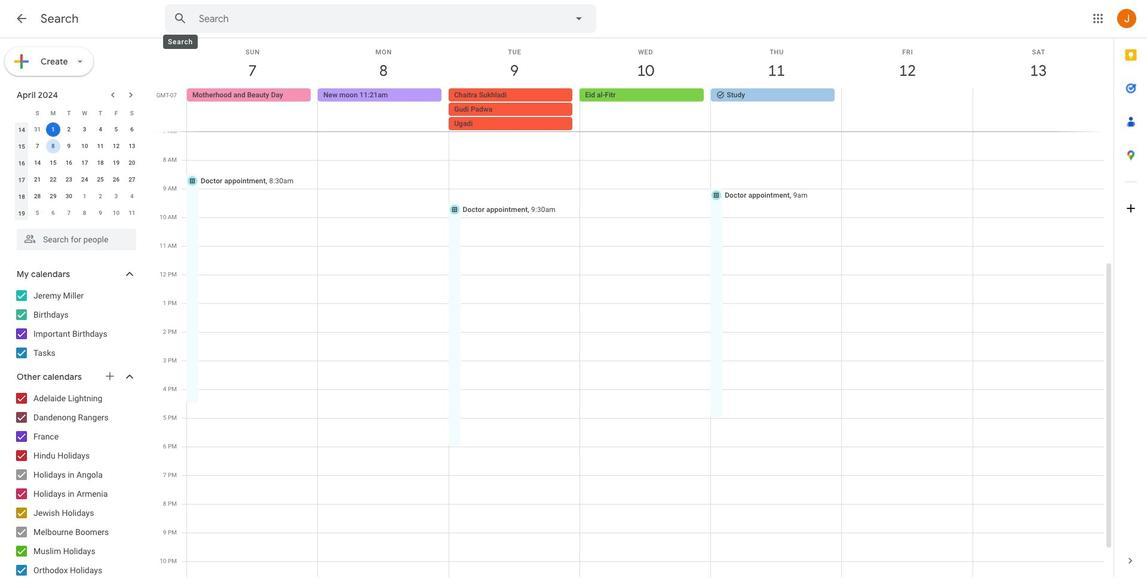 Task type: describe. For each thing, give the bounding box(es) containing it.
may 6 element
[[46, 206, 60, 220]]

search image
[[168, 7, 192, 30]]

may 2 element
[[93, 189, 108, 204]]

march 31 element
[[30, 122, 45, 137]]

may 8 element
[[77, 206, 92, 220]]

my calendars list
[[2, 286, 148, 363]]

4 element
[[93, 122, 108, 137]]

11 element
[[93, 139, 108, 154]]

9 element
[[62, 139, 76, 154]]

13 element
[[125, 139, 139, 154]]

may 10 element
[[109, 206, 123, 220]]

10 element
[[77, 139, 92, 154]]

22 element
[[46, 173, 60, 187]]

29 element
[[46, 189, 60, 204]]

may 5 element
[[30, 206, 45, 220]]

5 element
[[109, 122, 123, 137]]

16 element
[[62, 156, 76, 170]]

1, today element
[[46, 122, 60, 137]]

add other calendars image
[[104, 370, 116, 382]]

Search for people text field
[[24, 229, 129, 250]]

23 element
[[62, 173, 76, 187]]

14 element
[[30, 156, 45, 170]]

search options image
[[567, 7, 591, 30]]

12 element
[[109, 139, 123, 154]]

none search field search for people
[[0, 224, 148, 250]]

may 9 element
[[93, 206, 108, 220]]

8 element
[[46, 139, 60, 154]]

27 element
[[125, 173, 139, 187]]



Task type: locate. For each thing, give the bounding box(es) containing it.
21 element
[[30, 173, 45, 187]]

may 7 element
[[62, 206, 76, 220]]

30 element
[[62, 189, 76, 204]]

17 element
[[77, 156, 92, 170]]

2 element
[[62, 122, 76, 137]]

15 element
[[46, 156, 60, 170]]

cell
[[449, 88, 580, 131], [842, 88, 973, 131], [973, 88, 1104, 131], [45, 121, 61, 138], [45, 138, 61, 155]]

19 element
[[109, 156, 123, 170]]

None search field
[[165, 4, 596, 33], [0, 224, 148, 250], [165, 4, 596, 33]]

april 2024 grid
[[11, 105, 140, 222]]

may 1 element
[[77, 189, 92, 204]]

may 3 element
[[109, 189, 123, 204]]

tab list
[[1114, 38, 1147, 544]]

may 4 element
[[125, 189, 139, 204]]

other calendars list
[[2, 389, 148, 578]]

6 element
[[125, 122, 139, 137]]

25 element
[[93, 173, 108, 187]]

column header inside 'april 2024' grid
[[14, 105, 30, 121]]

26 element
[[109, 173, 123, 187]]

20 element
[[125, 156, 139, 170]]

row
[[182, 88, 1114, 131], [14, 105, 140, 121], [14, 121, 140, 138], [14, 138, 140, 155], [14, 155, 140, 171], [14, 171, 140, 188], [14, 188, 140, 205], [14, 205, 140, 222]]

row group inside 'april 2024' grid
[[14, 121, 140, 222]]

24 element
[[77, 173, 92, 187]]

7 element
[[30, 139, 45, 154]]

heading
[[41, 11, 79, 26]]

3 element
[[77, 122, 92, 137]]

go back image
[[14, 11, 29, 26]]

row group
[[14, 121, 140, 222]]

Search text field
[[199, 13, 538, 25]]

18 element
[[93, 156, 108, 170]]

column header
[[14, 105, 30, 121]]

grid
[[153, 38, 1114, 578]]

28 element
[[30, 189, 45, 204]]

may 11 element
[[125, 206, 139, 220]]



Task type: vqa. For each thing, say whether or not it's contained in the screenshot.
6 element
yes



